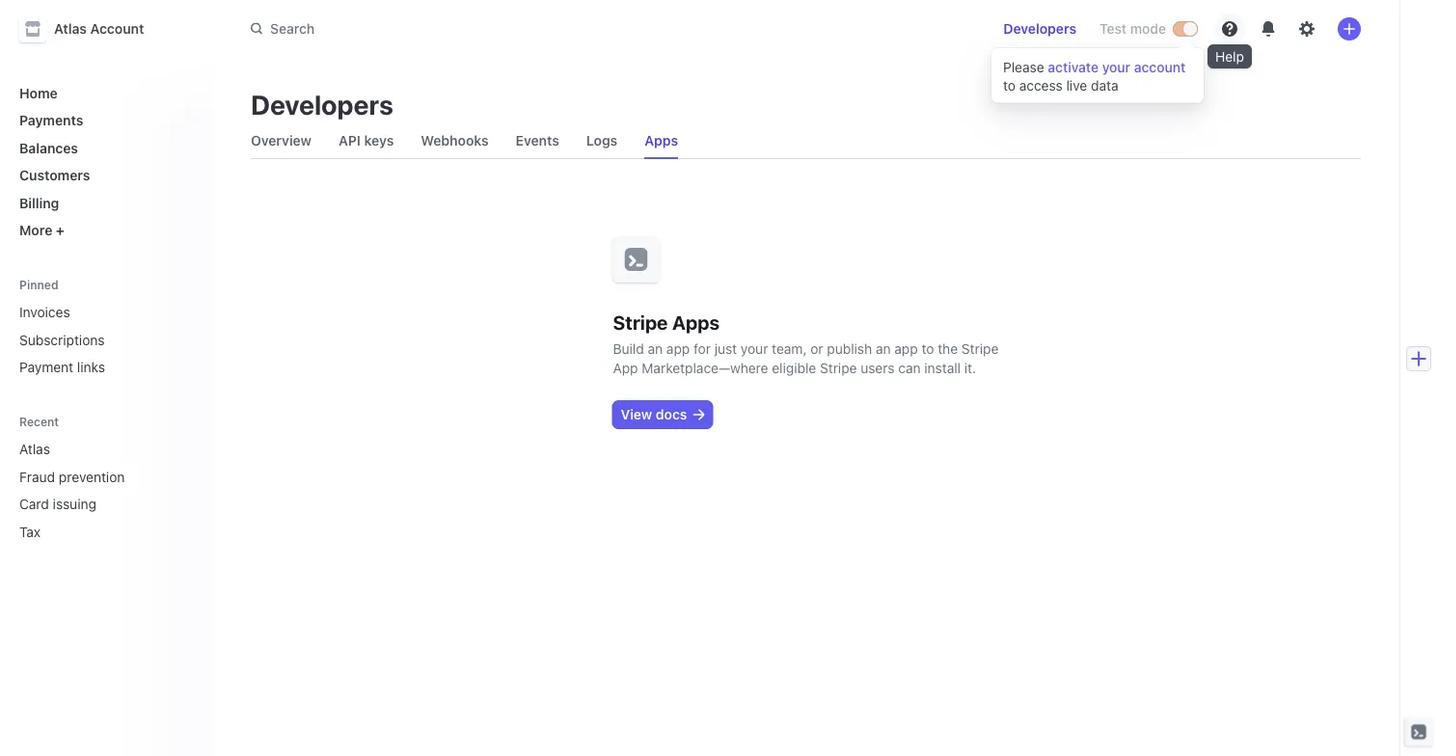 Task type: describe. For each thing, give the bounding box(es) containing it.
activate
[[1048, 59, 1099, 75]]

customers
[[19, 167, 90, 183]]

links
[[77, 359, 105, 375]]

help
[[1215, 48, 1244, 64]]

0 horizontal spatial stripe
[[613, 311, 668, 333]]

1 an from the left
[[648, 341, 663, 357]]

invoices
[[19, 304, 70, 320]]

fraud prevention link
[[12, 461, 170, 492]]

0 horizontal spatial developers
[[251, 88, 393, 120]]

apps inside apps link
[[645, 133, 678, 149]]

search
[[270, 20, 315, 36]]

balances link
[[12, 132, 197, 163]]

app
[[613, 360, 638, 376]]

api keys
[[339, 133, 394, 149]]

account
[[90, 21, 144, 37]]

tax link
[[12, 516, 170, 547]]

core navigation links element
[[12, 77, 197, 246]]

overview link
[[243, 127, 319, 154]]

api
[[339, 133, 361, 149]]

atlas link
[[12, 434, 170, 465]]

1 app from the left
[[666, 341, 690, 357]]

help image
[[1222, 21, 1237, 37]]

please activate your account to access live data
[[1003, 59, 1186, 93]]

recent element
[[0, 434, 212, 547]]

users
[[861, 360, 895, 376]]

test
[[1100, 21, 1127, 37]]

events link
[[508, 127, 567, 154]]

just
[[714, 341, 737, 357]]

logs
[[586, 133, 618, 149]]

install
[[924, 360, 961, 376]]

your inside stripe apps build an app for just your team, or publish an app to the stripe app marketplace—where eligible stripe users can install it.
[[741, 341, 768, 357]]

view docs
[[621, 407, 687, 422]]

0 vertical spatial developers
[[1003, 21, 1076, 37]]

2 vertical spatial stripe
[[820, 360, 857, 376]]

payment
[[19, 359, 73, 375]]

billing
[[19, 195, 59, 211]]

view docs link
[[613, 401, 712, 428]]

overview
[[251, 133, 312, 149]]

to inside please activate your account to access live data
[[1003, 77, 1016, 93]]

apps link
[[637, 127, 686, 154]]

atlas for atlas account
[[54, 21, 87, 37]]

account
[[1134, 59, 1186, 75]]

home
[[19, 85, 58, 101]]

to inside stripe apps build an app for just your team, or publish an app to the stripe app marketplace—where eligible stripe users can install it.
[[922, 341, 934, 357]]

marketplace—where
[[642, 360, 768, 376]]

subscriptions link
[[12, 324, 197, 355]]

mode
[[1130, 21, 1166, 37]]

it.
[[964, 360, 976, 376]]

billing link
[[12, 187, 197, 218]]

2 an from the left
[[876, 341, 891, 357]]

tax
[[19, 524, 41, 540]]

more
[[19, 222, 52, 238]]

live
[[1066, 77, 1087, 93]]

build
[[613, 341, 644, 357]]

data
[[1091, 77, 1118, 93]]

payments link
[[12, 105, 197, 136]]

tab list containing overview
[[243, 123, 1361, 159]]

logs link
[[579, 127, 625, 154]]

fraud
[[19, 469, 55, 485]]

keys
[[364, 133, 394, 149]]

settings image
[[1299, 21, 1315, 37]]

pinned navigation links element
[[12, 277, 197, 383]]

2 app from the left
[[894, 341, 918, 357]]

help tooltip
[[1208, 44, 1252, 68]]

notifications image
[[1261, 21, 1276, 37]]



Task type: vqa. For each thing, say whether or not it's contained in the screenshot.
option
no



Task type: locate. For each thing, give the bounding box(es) containing it.
1 horizontal spatial to
[[1003, 77, 1016, 93]]

team,
[[772, 341, 807, 357]]

1 horizontal spatial stripe
[[820, 360, 857, 376]]

payment links
[[19, 359, 105, 375]]

0 vertical spatial to
[[1003, 77, 1016, 93]]

an right "build"
[[648, 341, 663, 357]]

home link
[[12, 77, 197, 109]]

tab list
[[243, 123, 1361, 159]]

test mode
[[1100, 21, 1166, 37]]

api keys link
[[331, 127, 402, 154]]

atlas left account
[[54, 21, 87, 37]]

2 horizontal spatial stripe
[[962, 341, 999, 357]]

atlas for atlas
[[19, 441, 50, 457]]

atlas account button
[[19, 15, 163, 42]]

atlas inside recent element
[[19, 441, 50, 457]]

stripe
[[613, 311, 668, 333], [962, 341, 999, 357], [820, 360, 857, 376]]

fraud prevention
[[19, 469, 125, 485]]

payments
[[19, 112, 83, 128]]

invoices link
[[12, 297, 197, 328]]

apps right logs
[[645, 133, 678, 149]]

atlas up fraud
[[19, 441, 50, 457]]

app
[[666, 341, 690, 357], [894, 341, 918, 357]]

developers
[[1003, 21, 1076, 37], [251, 88, 393, 120]]

an up users
[[876, 341, 891, 357]]

card issuing link
[[12, 489, 170, 520]]

recent
[[19, 415, 59, 428]]

prevention
[[59, 469, 125, 485]]

activate your account link
[[1048, 59, 1186, 75]]

webhooks
[[421, 133, 489, 149]]

customers link
[[12, 160, 197, 191]]

1 vertical spatial your
[[741, 341, 768, 357]]

app up can
[[894, 341, 918, 357]]

+
[[56, 222, 65, 238]]

pinned element
[[12, 297, 197, 383]]

webhooks link
[[413, 127, 496, 154]]

1 horizontal spatial app
[[894, 341, 918, 357]]

payment links link
[[12, 352, 197, 383]]

app left for at left
[[666, 341, 690, 357]]

Search text field
[[239, 11, 783, 47]]

can
[[898, 360, 921, 376]]

card
[[19, 496, 49, 512]]

0 vertical spatial your
[[1102, 59, 1131, 75]]

atlas
[[54, 21, 87, 37], [19, 441, 50, 457]]

to left the
[[922, 341, 934, 357]]

1 vertical spatial stripe
[[962, 341, 999, 357]]

apps
[[645, 133, 678, 149], [672, 311, 720, 333]]

1 vertical spatial atlas
[[19, 441, 50, 457]]

0 horizontal spatial an
[[648, 341, 663, 357]]

stripe down publish
[[820, 360, 857, 376]]

publish
[[827, 341, 872, 357]]

events
[[516, 133, 559, 149]]

to down please
[[1003, 77, 1016, 93]]

pinned
[[19, 278, 58, 292]]

developers up please
[[1003, 21, 1076, 37]]

issuing
[[53, 496, 96, 512]]

0 horizontal spatial to
[[922, 341, 934, 357]]

0 vertical spatial atlas
[[54, 21, 87, 37]]

eligible
[[772, 360, 816, 376]]

please
[[1003, 59, 1044, 75]]

1 vertical spatial apps
[[672, 311, 720, 333]]

0 horizontal spatial your
[[741, 341, 768, 357]]

docs
[[656, 407, 687, 422]]

balances
[[19, 140, 78, 156]]

stripe up it.
[[962, 341, 999, 357]]

atlas inside button
[[54, 21, 87, 37]]

Search search field
[[239, 11, 783, 47]]

1 horizontal spatial your
[[1102, 59, 1131, 75]]

your up the data
[[1102, 59, 1131, 75]]

atlas account
[[54, 21, 144, 37]]

card issuing
[[19, 496, 96, 512]]

more +
[[19, 222, 65, 238]]

1 horizontal spatial atlas
[[54, 21, 87, 37]]

0 vertical spatial stripe
[[613, 311, 668, 333]]

1 horizontal spatial developers
[[1003, 21, 1076, 37]]

access
[[1019, 77, 1063, 93]]

stripe up "build"
[[613, 311, 668, 333]]

to
[[1003, 77, 1016, 93], [922, 341, 934, 357]]

1 vertical spatial to
[[922, 341, 934, 357]]

recent navigation links element
[[0, 414, 212, 547]]

view
[[621, 407, 652, 422]]

stripe apps build an app for just your team, or publish an app to the stripe app marketplace—where eligible stripe users can install it.
[[613, 311, 999, 376]]

0 horizontal spatial atlas
[[19, 441, 50, 457]]

0 vertical spatial apps
[[645, 133, 678, 149]]

or
[[810, 341, 823, 357]]

your inside please activate your account to access live data
[[1102, 59, 1131, 75]]

1 horizontal spatial an
[[876, 341, 891, 357]]

your right just
[[741, 341, 768, 357]]

1 vertical spatial developers
[[251, 88, 393, 120]]

developers link
[[996, 14, 1084, 44]]

developers up "api"
[[251, 88, 393, 120]]

apps inside stripe apps build an app for just your team, or publish an app to the stripe app marketplace—where eligible stripe users can install it.
[[672, 311, 720, 333]]

your
[[1102, 59, 1131, 75], [741, 341, 768, 357]]

apps up for at left
[[672, 311, 720, 333]]

an
[[648, 341, 663, 357], [876, 341, 891, 357]]

for
[[694, 341, 711, 357]]

subscriptions
[[19, 332, 105, 348]]

0 horizontal spatial app
[[666, 341, 690, 357]]

the
[[938, 341, 958, 357]]



